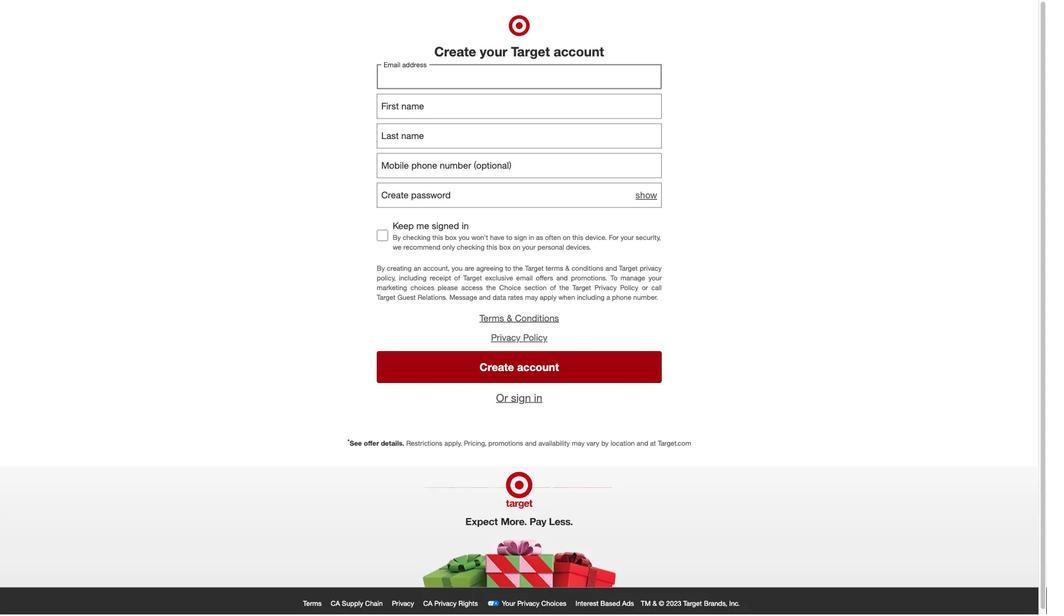 Task type: describe. For each thing, give the bounding box(es) containing it.
details.
[[381, 439, 404, 448]]

ca for ca supply chain
[[331, 599, 340, 608]]

©
[[659, 599, 665, 608]]

we
[[393, 243, 402, 251]]

by inside 'by creating an account, you are agreeing to the target terms & conditions and target privacy policy, including receipt of target exclusive email offers and promotions. to manage your marketing choices please access the choice section of the target privacy policy or call target guest relations. message and data rates may apply when including a phone number.'
[[377, 264, 385, 272]]

your privacy choices link
[[485, 597, 574, 610]]

0 horizontal spatial including
[[399, 274, 427, 282]]

you inside 'by creating an account, you are agreeing to the target terms & conditions and target privacy policy, including receipt of target exclusive email offers and promotions. to manage your marketing choices please access the choice section of the target privacy policy or call target guest relations. message and data rates may apply when including a phone number.'
[[452, 264, 463, 272]]

0 vertical spatial in
[[462, 220, 469, 231]]

keep me signed in by checking this box you won't have to sign in as often on this device. for your security, we recommend only checking this box on your personal devices.
[[393, 220, 661, 251]]

me
[[417, 220, 429, 231]]

terms & conditions
[[480, 312, 559, 324]]

ca supply chain
[[331, 599, 383, 608]]

privacy
[[640, 264, 662, 272]]

ads
[[622, 599, 634, 608]]

ca supply chain link
[[329, 597, 390, 610]]

terms for terms & conditions
[[480, 312, 504, 324]]

brands,
[[704, 599, 728, 608]]

inc.
[[730, 599, 740, 608]]

1 horizontal spatial the
[[513, 264, 523, 272]]

1 horizontal spatial including
[[577, 293, 605, 302]]

often
[[545, 233, 561, 241]]

or
[[642, 283, 648, 292]]

email
[[517, 274, 533, 282]]

2 horizontal spatial the
[[560, 283, 569, 292]]

ca privacy rights
[[423, 599, 478, 608]]

rights
[[459, 599, 478, 608]]

devices.
[[566, 243, 591, 251]]

as
[[536, 233, 543, 241]]

interest based ads
[[576, 599, 634, 608]]

creating
[[387, 264, 412, 272]]

choice
[[500, 283, 521, 292]]

may inside 'by creating an account, you are agreeing to the target terms & conditions and target privacy policy, including receipt of target exclusive email offers and promotions. to manage your marketing choices please access the choice section of the target privacy policy or call target guest relations. message and data rates may apply when including a phone number.'
[[525, 293, 538, 302]]

and down terms
[[557, 274, 568, 282]]

or sign in
[[496, 391, 543, 404]]

* see offer details. restrictions apply. pricing, promotions and availability may vary by location and at target.com
[[348, 438, 692, 448]]

a
[[607, 293, 610, 302]]

1 horizontal spatial checking
[[457, 243, 485, 251]]

data
[[493, 293, 506, 302]]

0 horizontal spatial box
[[445, 233, 457, 241]]

marketing
[[377, 283, 407, 292]]

offer
[[364, 439, 379, 448]]

create account
[[480, 361, 559, 374]]

message
[[450, 293, 477, 302]]

offers
[[536, 274, 553, 282]]

when
[[559, 293, 575, 302]]

pricing,
[[464, 439, 487, 448]]

please
[[438, 283, 458, 292]]

restrictions
[[406, 439, 443, 448]]

call
[[652, 283, 662, 292]]

device.
[[586, 233, 607, 241]]

personal
[[538, 243, 564, 251]]

your inside 'by creating an account, you are agreeing to the target terms & conditions and target privacy policy, including receipt of target exclusive email offers and promotions. to manage your marketing choices please access the choice section of the target privacy policy or call target guest relations. message and data rates may apply when including a phone number.'
[[649, 274, 662, 282]]

1 vertical spatial on
[[513, 243, 521, 251]]

& for tm & © 2023 target brands, inc.
[[653, 599, 657, 608]]

number.
[[634, 293, 658, 302]]

apply.
[[445, 439, 462, 448]]

for
[[609, 233, 619, 241]]

apply
[[540, 293, 557, 302]]

conditions
[[515, 312, 559, 324]]

account inside button
[[517, 361, 559, 374]]

policy,
[[377, 274, 396, 282]]

to inside 'by creating an account, you are agreeing to the target terms & conditions and target privacy policy, including receipt of target exclusive email offers and promotions. to manage your marketing choices please access the choice section of the target privacy policy or call target guest relations. message and data rates may apply when including a phone number.'
[[505, 264, 511, 272]]

keep
[[393, 220, 414, 231]]

receipt
[[430, 274, 451, 282]]

target.com
[[658, 439, 692, 448]]

phone
[[612, 293, 632, 302]]

0 horizontal spatial this
[[433, 233, 443, 241]]

by
[[602, 439, 609, 448]]

choices
[[542, 599, 567, 608]]

and left availability
[[525, 439, 537, 448]]

supply
[[342, 599, 363, 608]]

0 horizontal spatial the
[[486, 283, 496, 292]]

policy inside 'by creating an account, you are agreeing to the target terms & conditions and target privacy policy, including receipt of target exclusive email offers and promotions. to manage your marketing choices please access the choice section of the target privacy policy or call target guest relations. message and data rates may apply when including a phone number.'
[[620, 283, 639, 292]]

show
[[636, 190, 658, 201]]

0 vertical spatial checking
[[403, 233, 431, 241]]

location
[[611, 439, 635, 448]]

see
[[350, 439, 362, 448]]

an
[[414, 264, 421, 272]]

us members only. image
[[384, 158, 400, 174]]

based
[[601, 599, 621, 608]]

1 horizontal spatial of
[[550, 283, 556, 292]]

guest
[[398, 293, 416, 302]]

create account button
[[377, 351, 662, 383]]

at
[[650, 439, 656, 448]]

2023
[[667, 599, 682, 608]]

manage
[[621, 274, 646, 282]]



Task type: vqa. For each thing, say whether or not it's contained in the screenshot.
Technology;
no



Task type: locate. For each thing, give the bounding box(es) containing it.
1 vertical spatial terms
[[303, 599, 322, 608]]

target
[[511, 43, 550, 59], [525, 264, 544, 272], [619, 264, 638, 272], [463, 274, 482, 282], [573, 283, 591, 292], [377, 293, 396, 302], [684, 599, 702, 608]]

box
[[445, 233, 457, 241], [500, 243, 511, 251]]

privacy
[[595, 283, 617, 292], [491, 332, 521, 343], [392, 599, 414, 608], [435, 599, 457, 608], [518, 599, 540, 608]]

terms
[[546, 264, 564, 272]]

may down section
[[525, 293, 538, 302]]

1 horizontal spatial policy
[[620, 283, 639, 292]]

1 vertical spatial &
[[507, 312, 513, 324]]

section
[[525, 283, 547, 292]]

are
[[465, 264, 475, 272]]

None checkbox
[[377, 230, 388, 241]]

policy
[[620, 283, 639, 292], [523, 332, 548, 343]]

rates
[[508, 293, 523, 302]]

0 vertical spatial of
[[454, 274, 460, 282]]

have
[[490, 233, 505, 241]]

create
[[435, 43, 476, 59], [480, 361, 514, 374]]

0 vertical spatial on
[[563, 233, 571, 241]]

policy down conditions
[[523, 332, 548, 343]]

and up to
[[606, 264, 617, 272]]

privacy down the "terms & conditions" at the bottom of page
[[491, 332, 521, 343]]

0 vertical spatial account
[[554, 43, 604, 59]]

access
[[461, 283, 483, 292]]

account,
[[423, 264, 450, 272]]

won't
[[472, 233, 488, 241]]

tm & © 2023 target brands, inc.
[[641, 599, 740, 608]]

2 vertical spatial &
[[653, 599, 657, 608]]

the up 'when' in the right top of the page
[[560, 283, 569, 292]]

1 vertical spatial including
[[577, 293, 605, 302]]

target: expect more. pay less. image
[[359, 467, 680, 588]]

on
[[563, 233, 571, 241], [513, 243, 521, 251]]

0 horizontal spatial may
[[525, 293, 538, 302]]

privacy left 'rights'
[[435, 599, 457, 608]]

& left ©
[[653, 599, 657, 608]]

1 horizontal spatial may
[[572, 439, 585, 448]]

0 vertical spatial create
[[435, 43, 476, 59]]

this down signed
[[433, 233, 443, 241]]

create for create account
[[480, 361, 514, 374]]

0 vertical spatial sign
[[515, 233, 527, 241]]

2 horizontal spatial &
[[653, 599, 657, 608]]

None password field
[[377, 183, 662, 208]]

create for create your target account
[[435, 43, 476, 59]]

this up devices. at the top right of the page
[[573, 233, 584, 241]]

privacy policy link
[[491, 332, 548, 343]]

1 horizontal spatial this
[[487, 243, 498, 251]]

terms & conditions link
[[480, 312, 559, 324]]

0 vertical spatial you
[[459, 233, 470, 241]]

terms inside terms link
[[303, 599, 322, 608]]

promotions
[[489, 439, 523, 448]]

0 vertical spatial &
[[566, 264, 570, 272]]

0 vertical spatial policy
[[620, 283, 639, 292]]

0 vertical spatial to
[[507, 233, 513, 241]]

including down an
[[399, 274, 427, 282]]

and left the at at the bottom right of page
[[637, 439, 649, 448]]

recommend
[[404, 243, 441, 251]]

0 horizontal spatial ca
[[331, 599, 340, 608]]

0 vertical spatial terms
[[480, 312, 504, 324]]

chain
[[365, 599, 383, 608]]

policy down manage
[[620, 283, 639, 292]]

by up 'we'
[[393, 233, 401, 241]]

0 vertical spatial may
[[525, 293, 538, 302]]

None telephone field
[[377, 153, 662, 178]]

interest
[[576, 599, 599, 608]]

the up 'email'
[[513, 264, 523, 272]]

sign left as
[[515, 233, 527, 241]]

2 ca from the left
[[423, 599, 433, 608]]

0 horizontal spatial policy
[[523, 332, 548, 343]]

privacy up a
[[595, 283, 617, 292]]

1 vertical spatial in
[[529, 233, 534, 241]]

in
[[462, 220, 469, 231], [529, 233, 534, 241], [534, 391, 543, 404]]

terms link
[[301, 597, 329, 610]]

0 horizontal spatial &
[[507, 312, 513, 324]]

1 vertical spatial may
[[572, 439, 585, 448]]

0 horizontal spatial on
[[513, 243, 521, 251]]

0 vertical spatial by
[[393, 233, 401, 241]]

ca privacy rights link
[[421, 597, 485, 610]]

vary
[[587, 439, 600, 448]]

1 horizontal spatial ca
[[423, 599, 433, 608]]

account
[[554, 43, 604, 59], [517, 361, 559, 374]]

0 horizontal spatial create
[[435, 43, 476, 59]]

only
[[443, 243, 455, 251]]

sign inside keep me signed in by checking this box you won't have to sign in as often on this device. for your security, we recommend only checking this box on your personal devices.
[[515, 233, 527, 241]]

create inside button
[[480, 361, 514, 374]]

on up 'email'
[[513, 243, 521, 251]]

and left data
[[479, 293, 491, 302]]

by
[[393, 233, 401, 241], [377, 264, 385, 272]]

to up exclusive
[[505, 264, 511, 272]]

1 vertical spatial account
[[517, 361, 559, 374]]

0 horizontal spatial terms
[[303, 599, 322, 608]]

in right signed
[[462, 220, 469, 231]]

to
[[611, 274, 618, 282]]

1 vertical spatial policy
[[523, 332, 548, 343]]

show button
[[636, 189, 658, 202]]

1 horizontal spatial terms
[[480, 312, 504, 324]]

by inside keep me signed in by checking this box you won't have to sign in as often on this device. for your security, we recommend only checking this box on your personal devices.
[[393, 233, 401, 241]]

1 horizontal spatial on
[[563, 233, 571, 241]]

in down create account button
[[534, 391, 543, 404]]

by creating an account, you are agreeing to the target terms & conditions and target privacy policy, including receipt of target exclusive email offers and promotions. to manage your marketing choices please access the choice section of the target privacy policy or call target guest relations. message and data rates may apply when including a phone number.
[[377, 264, 662, 302]]

0 horizontal spatial checking
[[403, 233, 431, 241]]

*
[[348, 438, 350, 445]]

1 vertical spatial checking
[[457, 243, 485, 251]]

you left won't
[[459, 233, 470, 241]]

including
[[399, 274, 427, 282], [577, 293, 605, 302]]

0 vertical spatial including
[[399, 274, 427, 282]]

in left as
[[529, 233, 534, 241]]

or
[[496, 391, 508, 404]]

2 horizontal spatial this
[[573, 233, 584, 241]]

ca
[[331, 599, 340, 608], [423, 599, 433, 608]]

conditions
[[572, 264, 604, 272]]

availability
[[539, 439, 570, 448]]

of up the please at the top left of page
[[454, 274, 460, 282]]

terms down data
[[480, 312, 504, 324]]

or sign in link
[[496, 391, 543, 404]]

1 horizontal spatial &
[[566, 264, 570, 272]]

including left a
[[577, 293, 605, 302]]

exclusive
[[485, 274, 513, 282]]

agreeing
[[477, 264, 503, 272]]

may left vary
[[572, 439, 585, 448]]

0 horizontal spatial of
[[454, 274, 460, 282]]

terms left supply on the left bottom of the page
[[303, 599, 322, 608]]

on right the often
[[563, 233, 571, 241]]

you inside keep me signed in by checking this box you won't have to sign in as often on this device. for your security, we recommend only checking this box on your personal devices.
[[459, 233, 470, 241]]

security,
[[636, 233, 661, 241]]

privacy inside "link"
[[435, 599, 457, 608]]

privacy link
[[390, 597, 421, 610]]

signed
[[432, 220, 459, 231]]

& for terms & conditions
[[507, 312, 513, 324]]

sign
[[515, 233, 527, 241], [511, 391, 531, 404]]

may inside the * see offer details. restrictions apply. pricing, promotions and availability may vary by location and at target.com
[[572, 439, 585, 448]]

box up only
[[445, 233, 457, 241]]

0 vertical spatial box
[[445, 233, 457, 241]]

ca left supply on the left bottom of the page
[[331, 599, 340, 608]]

1 vertical spatial box
[[500, 243, 511, 251]]

create your target account
[[435, 43, 604, 59]]

& down the rates
[[507, 312, 513, 324]]

the
[[513, 264, 523, 272], [486, 283, 496, 292], [560, 283, 569, 292]]

box down have
[[500, 243, 511, 251]]

this down have
[[487, 243, 498, 251]]

may
[[525, 293, 538, 302], [572, 439, 585, 448]]

ca right privacy link
[[423, 599, 433, 608]]

privacy right chain
[[392, 599, 414, 608]]

checking up the recommend
[[403, 233, 431, 241]]

0 horizontal spatial by
[[377, 264, 385, 272]]

1 ca from the left
[[331, 599, 340, 608]]

sign right or
[[511, 391, 531, 404]]

ca inside "link"
[[423, 599, 433, 608]]

checking down won't
[[457, 243, 485, 251]]

1 vertical spatial by
[[377, 264, 385, 272]]

privacy inside 'by creating an account, you are agreeing to the target terms & conditions and target privacy policy, including receipt of target exclusive email offers and promotions. to manage your marketing choices please access the choice section of the target privacy policy or call target guest relations. message and data rates may apply when including a phone number.'
[[595, 283, 617, 292]]

you left are
[[452, 264, 463, 272]]

1 vertical spatial create
[[480, 361, 514, 374]]

your privacy choices
[[502, 599, 567, 608]]

choices
[[411, 283, 434, 292]]

relations.
[[418, 293, 448, 302]]

1 vertical spatial you
[[452, 264, 463, 272]]

privacy right your at the left
[[518, 599, 540, 608]]

1 horizontal spatial create
[[480, 361, 514, 374]]

terms for terms
[[303, 599, 322, 608]]

privacy policy
[[491, 332, 548, 343]]

ca for ca privacy rights
[[423, 599, 433, 608]]

checking
[[403, 233, 431, 241], [457, 243, 485, 251]]

& inside 'by creating an account, you are agreeing to the target terms & conditions and target privacy policy, including receipt of target exclusive email offers and promotions. to manage your marketing choices please access the choice section of the target privacy policy or call target guest relations. message and data rates may apply when including a phone number.'
[[566, 264, 570, 272]]

1 horizontal spatial box
[[500, 243, 511, 251]]

by up policy, at the left top of page
[[377, 264, 385, 272]]

1 vertical spatial to
[[505, 264, 511, 272]]

the down exclusive
[[486, 283, 496, 292]]

this
[[433, 233, 443, 241], [573, 233, 584, 241], [487, 243, 498, 251]]

2 vertical spatial in
[[534, 391, 543, 404]]

interest based ads link
[[574, 597, 641, 610]]

to inside keep me signed in by checking this box you won't have to sign in as often on this device. for your security, we recommend only checking this box on your personal devices.
[[507, 233, 513, 241]]

tm
[[641, 599, 651, 608]]

1 vertical spatial sign
[[511, 391, 531, 404]]

1 vertical spatial of
[[550, 283, 556, 292]]

of up apply
[[550, 283, 556, 292]]

1 horizontal spatial by
[[393, 233, 401, 241]]

to right have
[[507, 233, 513, 241]]

your
[[502, 599, 516, 608]]

you
[[459, 233, 470, 241], [452, 264, 463, 272]]

& right terms
[[566, 264, 570, 272]]

None text field
[[377, 64, 662, 89], [377, 94, 662, 119], [377, 124, 662, 149], [377, 64, 662, 89], [377, 94, 662, 119], [377, 124, 662, 149]]

of
[[454, 274, 460, 282], [550, 283, 556, 292]]

promotions.
[[571, 274, 608, 282]]



